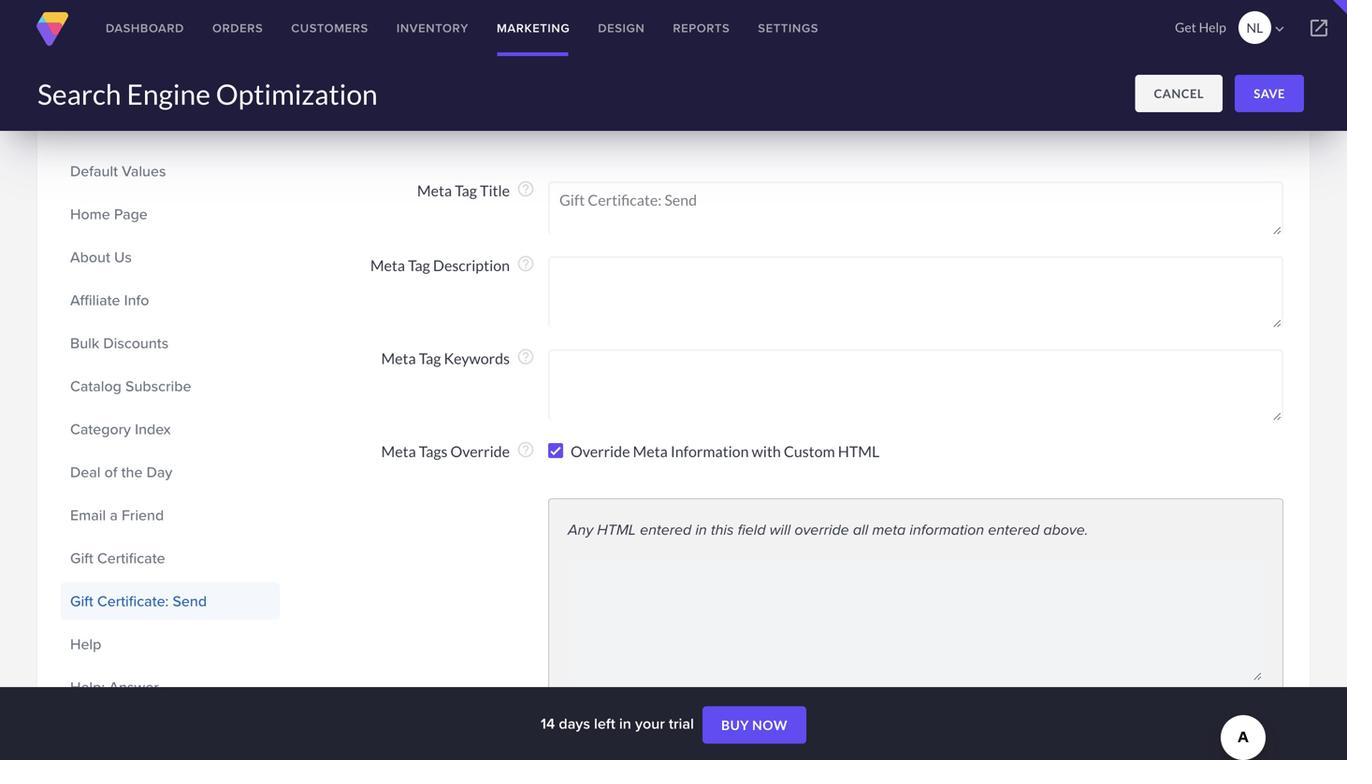 Task type: locate. For each thing, give the bounding box(es) containing it.
information right all
[[910, 519, 984, 540]]

html right custom at right
[[838, 443, 880, 461]]

affiliate info
[[70, 289, 149, 311]]

help_outline right "keywords"
[[517, 348, 535, 366]]

0 horizontal spatial entered
[[640, 519, 692, 540]]

buy
[[721, 718, 749, 734]]

trial
[[669, 713, 694, 735]]

1 horizontal spatial override
[[571, 443, 630, 461]]

email a friend link
[[70, 500, 270, 531]]

marketing
[[497, 19, 570, 37]]

all
[[853, 519, 869, 540]]

in right "left"
[[619, 713, 631, 735]]

html right any
[[597, 519, 636, 540]]

1 override from the left
[[451, 443, 510, 461]]

affiliate
[[70, 289, 120, 311]]

4 help_outline from the top
[[517, 441, 535, 459]]

meta for meta tags override help_outline
[[381, 443, 416, 461]]

2 override from the left
[[571, 443, 630, 461]]

1 vertical spatial information
[[910, 519, 984, 540]]

0 horizontal spatial information
[[160, 96, 238, 115]]

catalog subscribe link
[[70, 371, 270, 402]]

help
[[257, 96, 286, 115]]

tag for meta tag title help_outline
[[455, 182, 477, 200]]

3 help_outline from the top
[[517, 348, 535, 366]]

get
[[1175, 19, 1197, 35]]

2 vertical spatial tag
[[419, 349, 441, 368]]

1 vertical spatial help
[[70, 633, 101, 655]]

meta
[[100, 96, 134, 115], [872, 519, 906, 540]]

left
[[594, 713, 616, 735]]

override up any
[[571, 443, 630, 461]]

1 help_outline from the top
[[517, 180, 535, 198]]

entered left this
[[640, 519, 692, 540]]

tag inside meta tag keywords help_outline
[[419, 349, 441, 368]]

help right get
[[1199, 19, 1227, 35]]

buy now link
[[703, 707, 807, 744]]

0 vertical spatial information
[[160, 96, 238, 115]]

home page link
[[70, 198, 270, 230]]

now
[[752, 718, 788, 734]]

gift
[[70, 547, 93, 569], [70, 590, 93, 612]]

tag left title
[[455, 182, 477, 200]]

14 days left in your trial
[[541, 713, 698, 735]]

0 horizontal spatial override
[[451, 443, 510, 461]]

tag left "keywords"
[[419, 349, 441, 368]]

of
[[104, 461, 117, 483]]

help_outline inside meta tag keywords help_outline
[[517, 348, 535, 366]]

override right tags
[[451, 443, 510, 461]]

custom
[[784, 443, 835, 461]]

meta inside meta tag title help_outline
[[417, 182, 452, 200]]

meta inside meta tag description help_outline
[[370, 256, 405, 275]]

help_outline inside meta tags override help_outline
[[517, 441, 535, 459]]

info
[[124, 289, 149, 311]]

a
[[110, 504, 118, 526]]

save link
[[1235, 75, 1304, 112]]

help_outline inside meta tag title help_outline
[[517, 180, 535, 198]]

2 gift from the top
[[70, 590, 93, 612]]

engines
[[335, 96, 385, 115]]

index
[[135, 418, 171, 440]]

reports
[[673, 19, 730, 37]]

0 vertical spatial help
[[1199, 19, 1227, 35]]

meta
[[417, 182, 452, 200], [370, 256, 405, 275], [381, 349, 416, 368], [381, 443, 416, 461], [633, 443, 668, 461]]

entered left above.
[[988, 519, 1040, 540]]

0 vertical spatial gift
[[70, 547, 93, 569]]

1 horizontal spatial information
[[910, 519, 984, 540]]

any html entered in this field will override all meta information entered above.
[[568, 519, 1089, 540]]

meta left "keywords"
[[381, 349, 416, 368]]

friend
[[122, 504, 164, 526]]

2 help_outline from the top
[[517, 255, 535, 273]]

None text field
[[548, 349, 1284, 421], [568, 561, 1264, 683], [548, 349, 1284, 421], [568, 561, 1264, 683]]

override inside meta tags override help_outline
[[451, 443, 510, 461]]

orders
[[212, 19, 263, 37]]

1 horizontal spatial your
[[635, 713, 665, 735]]

meta left information
[[633, 443, 668, 461]]

gift certificate: send
[[70, 590, 207, 612]]

will
[[770, 519, 791, 540]]

Gift Certificate: Send text field
[[548, 182, 1284, 235]]

search
[[288, 96, 332, 115]]

content
[[520, 96, 571, 115]]

engine
[[127, 77, 210, 111]]

home
[[70, 203, 110, 225]]

values
[[122, 160, 166, 182]]

category
[[70, 418, 131, 440]]

default values
[[70, 160, 166, 182]]

gift for gift certificate
[[70, 547, 93, 569]]

cancel link
[[1135, 75, 1223, 112]]

day
[[146, 461, 172, 483]]

help_outline right title
[[517, 180, 535, 198]]

site.
[[627, 96, 653, 115]]

1 gift from the top
[[70, 547, 93, 569]]

0 horizontal spatial meta
[[100, 96, 134, 115]]

1 vertical spatial html
[[597, 519, 636, 540]]

meta left tags
[[381, 443, 416, 461]]

with
[[752, 443, 781, 461]]

help
[[1199, 19, 1227, 35], [70, 633, 101, 655]]

html
[[838, 443, 880, 461], [597, 519, 636, 540]]

meta left title
[[417, 182, 452, 200]]

1 vertical spatial gift
[[70, 590, 93, 612]]

meta left tag
[[100, 96, 134, 115]]

reference
[[453, 96, 517, 115]]

keywords
[[444, 349, 510, 368]]

0 horizontal spatial html
[[597, 519, 636, 540]]

gift left the 'certificate:'
[[70, 590, 93, 612]]

1 vertical spatial your
[[635, 713, 665, 735]]

help_outline for meta tag title help_outline
[[517, 180, 535, 198]]

meta inside meta tag keywords help_outline
[[381, 349, 416, 368]]

0 vertical spatial tag
[[455, 182, 477, 200]]

1 vertical spatial tag
[[408, 256, 430, 275]]

1 horizontal spatial in
[[696, 519, 707, 540]]

gift down email
[[70, 547, 93, 569]]

1 horizontal spatial meta
[[872, 519, 906, 540]]

meta for meta tag description help_outline
[[370, 256, 405, 275]]

subscribe
[[125, 375, 191, 397]]

your left trial
[[635, 713, 665, 735]]

 link
[[1291, 0, 1347, 56]]

information left to
[[160, 96, 238, 115]]

0 horizontal spatial your
[[593, 96, 624, 115]]

in left this
[[696, 519, 707, 540]]

14
[[541, 713, 555, 735]]

customers
[[291, 19, 369, 37]]

in for your
[[619, 713, 631, 735]]

0 horizontal spatial help
[[70, 633, 101, 655]]

this
[[711, 519, 734, 540]]

tag left description in the left of the page
[[408, 256, 430, 275]]

help_outline right tags
[[517, 441, 535, 459]]

1 vertical spatial in
[[619, 713, 631, 735]]

gift certificate link
[[70, 543, 270, 575]]

help_outline right description in the left of the page
[[517, 255, 535, 273]]

gift for gift certificate: send
[[70, 590, 93, 612]]

1 horizontal spatial entered
[[988, 519, 1040, 540]]

index
[[388, 96, 423, 115]]

meta left description in the left of the page
[[370, 256, 405, 275]]

0 vertical spatial your
[[593, 96, 624, 115]]

help up help: on the bottom left
[[70, 633, 101, 655]]

None text field
[[548, 256, 1284, 328]]

help_outline
[[517, 180, 535, 198], [517, 255, 535, 273], [517, 348, 535, 366], [517, 441, 535, 459]]

meta inside meta tags override help_outline
[[381, 443, 416, 461]]

meta right all
[[872, 519, 906, 540]]

the
[[121, 461, 143, 483]]

0 vertical spatial html
[[838, 443, 880, 461]]

tag inside meta tag title help_outline
[[455, 182, 477, 200]]

help_outline inside meta tag description help_outline
[[517, 255, 535, 273]]

override
[[451, 443, 510, 461], [571, 443, 630, 461]]

entered
[[640, 519, 692, 540], [988, 519, 1040, 540]]

your right on
[[593, 96, 624, 115]]

0 vertical spatial in
[[696, 519, 707, 540]]

your
[[593, 96, 624, 115], [635, 713, 665, 735]]

0 horizontal spatial in
[[619, 713, 631, 735]]

tag inside meta tag description help_outline
[[408, 256, 430, 275]]



Task type: vqa. For each thing, say whether or not it's contained in the screenshot.
Rate
no



Task type: describe. For each thing, give the bounding box(es) containing it.
cancel
[[1154, 86, 1204, 101]]

help_outline for meta tags override help_outline
[[517, 441, 535, 459]]

help link
[[70, 629, 270, 661]]

about
[[70, 246, 110, 268]]

discounts
[[103, 332, 169, 354]]

get help
[[1175, 19, 1227, 35]]

catalog subscribe
[[70, 375, 191, 397]]

deal of the day link
[[70, 457, 270, 488]]

2 entered from the left
[[988, 519, 1040, 540]]

tag for meta tag description help_outline
[[408, 256, 430, 275]]

meta for meta tag title help_outline
[[417, 182, 452, 200]]

meta tag title help_outline
[[417, 180, 535, 200]]

email
[[70, 504, 106, 526]]

bulk
[[70, 332, 99, 354]]

0 vertical spatial meta
[[100, 96, 134, 115]]

about us
[[70, 246, 132, 268]]

search
[[37, 77, 121, 111]]

1 vertical spatial meta
[[872, 519, 906, 540]]

bulk discounts link
[[70, 328, 270, 359]]

meta tags override help_outline
[[381, 441, 535, 461]]

enter meta tag information to help search engines index and reference content on your site.
[[61, 96, 653, 115]]

1 entered from the left
[[640, 519, 692, 540]]

enter
[[61, 96, 97, 115]]

inventory
[[397, 19, 469, 37]]

email a friend
[[70, 504, 164, 526]]

meta tag description help_outline
[[370, 255, 535, 275]]

dashboard
[[106, 19, 184, 37]]

category index link
[[70, 414, 270, 445]]

home page
[[70, 203, 148, 225]]

answer
[[109, 677, 159, 699]]


[[1308, 17, 1331, 39]]

optimization
[[216, 77, 378, 111]]

in for this
[[696, 519, 707, 540]]

1 horizontal spatial help
[[1199, 19, 1227, 35]]

us
[[114, 246, 132, 268]]

send
[[173, 590, 207, 612]]

save
[[1254, 86, 1286, 101]]

default
[[70, 160, 118, 182]]

any
[[568, 519, 593, 540]]

expand_more
[[1255, 51, 1287, 83]]

tags
[[419, 443, 448, 461]]

deal
[[70, 461, 101, 483]]

help_outline for meta tag description help_outline
[[517, 255, 535, 273]]

tag
[[136, 96, 157, 115]]

page
[[114, 203, 148, 225]]

gift certificate
[[70, 547, 165, 569]]

settings
[[758, 19, 819, 37]]

deal of the day
[[70, 461, 172, 483]]

to
[[241, 96, 254, 115]]

nl 
[[1247, 20, 1288, 37]]

nl
[[1247, 20, 1264, 36]]

catalog
[[70, 375, 122, 397]]

field
[[738, 519, 766, 540]]

search engine optimization
[[37, 77, 378, 111]]

help_outline for meta tag keywords help_outline
[[517, 348, 535, 366]]

meta for meta tag keywords help_outline
[[381, 349, 416, 368]]

tag for meta tag keywords help_outline
[[419, 349, 441, 368]]

meta tag keywords help_outline
[[381, 348, 535, 368]]

category index
[[70, 418, 171, 440]]

override meta information with custom html
[[571, 443, 880, 461]]

dashboard link
[[92, 0, 198, 56]]

on
[[574, 96, 591, 115]]

affiliate info link
[[70, 284, 270, 316]]

information
[[671, 443, 749, 461]]

days
[[559, 713, 590, 735]]

help: answer link
[[70, 672, 270, 704]]


[[1272, 21, 1288, 37]]

buy now
[[721, 718, 788, 734]]

default values link
[[70, 155, 270, 187]]

certificate:
[[97, 590, 169, 612]]

help:
[[70, 677, 105, 699]]

title
[[480, 182, 510, 200]]

help: answer
[[70, 677, 159, 699]]

override
[[795, 519, 849, 540]]

about us link
[[70, 241, 270, 273]]

1 horizontal spatial html
[[838, 443, 880, 461]]

certificate
[[97, 547, 165, 569]]

description
[[433, 256, 510, 275]]

bulk discounts
[[70, 332, 169, 354]]

design
[[598, 19, 645, 37]]



